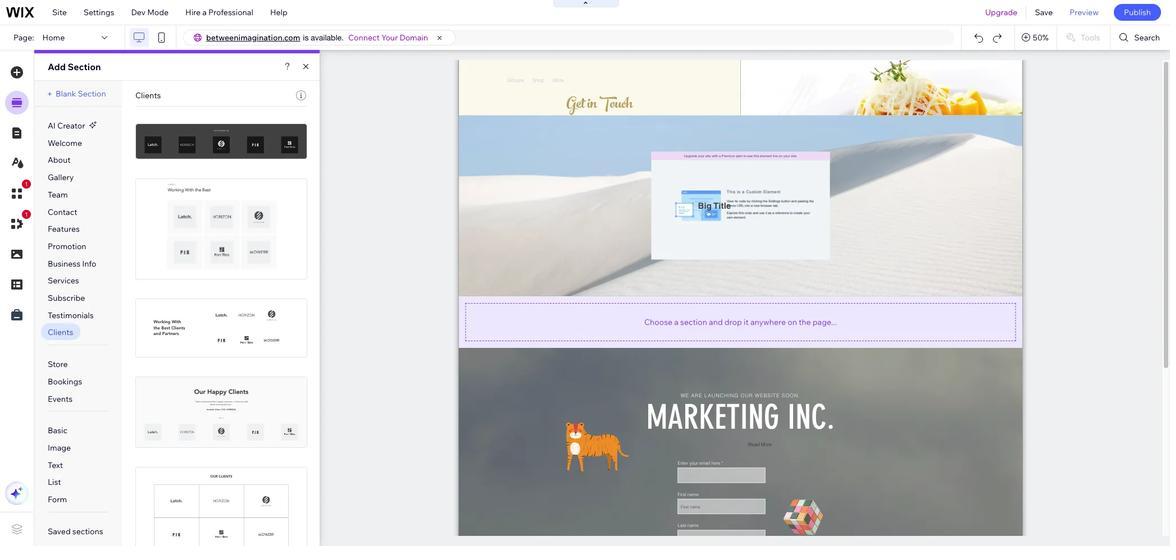 Task type: describe. For each thing, give the bounding box(es) containing it.
tools button
[[1058, 25, 1111, 50]]

bookings
[[48, 377, 82, 387]]

available.
[[311, 33, 344, 42]]

domain
[[400, 33, 428, 43]]

50% button
[[1015, 25, 1057, 50]]

ai creator
[[48, 121, 85, 131]]

preview
[[1070, 7, 1099, 17]]

connect
[[348, 33, 380, 43]]

50%
[[1033, 33, 1049, 43]]

subscribe
[[48, 293, 85, 304]]

testimonials
[[48, 311, 94, 321]]

and
[[709, 317, 723, 327]]

business
[[48, 259, 80, 269]]

info
[[82, 259, 96, 269]]

business info
[[48, 259, 96, 269]]

settings
[[84, 7, 114, 17]]

drop
[[725, 317, 742, 327]]

add
[[48, 61, 66, 73]]

1 horizontal spatial clients
[[135, 90, 161, 101]]

professional
[[209, 7, 253, 17]]

services
[[48, 276, 79, 286]]

section for blank section
[[78, 89, 106, 99]]

about
[[48, 155, 71, 165]]

preview button
[[1062, 0, 1108, 25]]

publish
[[1125, 7, 1152, 17]]

saved sections
[[48, 527, 103, 537]]

choose
[[645, 317, 673, 327]]

choose a section and drop it anywhere on the page...
[[645, 317, 837, 327]]

sections
[[72, 527, 103, 537]]

text
[[48, 461, 63, 471]]

list
[[48, 478, 61, 488]]

saved
[[48, 527, 71, 537]]

store
[[48, 360, 68, 370]]

site
[[52, 7, 67, 17]]

welcome
[[48, 138, 82, 148]]

section for add section
[[68, 61, 101, 73]]

promotion
[[48, 242, 86, 252]]

page...
[[813, 317, 837, 327]]

on
[[788, 317, 797, 327]]

a for professional
[[202, 7, 207, 17]]



Task type: locate. For each thing, give the bounding box(es) containing it.
0 vertical spatial 1
[[25, 181, 28, 188]]

dev
[[131, 7, 146, 17]]

clients
[[135, 90, 161, 101], [48, 328, 73, 338]]

0 vertical spatial clients
[[135, 90, 161, 101]]

your
[[382, 33, 398, 43]]

gallery
[[48, 173, 74, 183]]

is available. connect your domain
[[303, 33, 428, 43]]

anywhere
[[751, 317, 786, 327]]

tools
[[1081, 33, 1101, 43]]

0 vertical spatial a
[[202, 7, 207, 17]]

0 vertical spatial section
[[68, 61, 101, 73]]

the
[[799, 317, 811, 327]]

1 left "gallery"
[[25, 181, 28, 188]]

save button
[[1027, 0, 1062, 25]]

section
[[681, 317, 708, 327]]

basic
[[48, 426, 67, 436]]

1 1 button from the top
[[5, 180, 31, 206]]

dev mode
[[131, 7, 169, 17]]

save
[[1035, 7, 1053, 17]]

search button
[[1111, 25, 1171, 50]]

1
[[25, 181, 28, 188], [25, 211, 28, 218]]

image
[[48, 443, 71, 454]]

1 vertical spatial section
[[78, 89, 106, 99]]

betweenimagination.com
[[206, 33, 300, 43]]

help
[[270, 7, 288, 17]]

home
[[42, 33, 65, 43]]

ai
[[48, 121, 56, 131]]

a
[[202, 7, 207, 17], [675, 317, 679, 327]]

0 vertical spatial 1 button
[[5, 180, 31, 206]]

2 1 from the top
[[25, 211, 28, 218]]

team
[[48, 190, 68, 200]]

blank
[[56, 89, 76, 99]]

upgrade
[[986, 7, 1018, 17]]

1 button left team
[[5, 180, 31, 206]]

search
[[1135, 33, 1161, 43]]

1 vertical spatial clients
[[48, 328, 73, 338]]

1 horizontal spatial a
[[675, 317, 679, 327]]

0 horizontal spatial a
[[202, 7, 207, 17]]

section
[[68, 61, 101, 73], [78, 89, 106, 99]]

features
[[48, 224, 80, 234]]

a left section
[[675, 317, 679, 327]]

2 1 button from the top
[[5, 210, 31, 236]]

mode
[[147, 7, 169, 17]]

add section
[[48, 61, 101, 73]]

blank section
[[56, 89, 106, 99]]

creator
[[57, 121, 85, 131]]

0 horizontal spatial clients
[[48, 328, 73, 338]]

1 1 from the top
[[25, 181, 28, 188]]

1 vertical spatial a
[[675, 317, 679, 327]]

1 button
[[5, 180, 31, 206], [5, 210, 31, 236]]

a for section
[[675, 317, 679, 327]]

1 button left contact
[[5, 210, 31, 236]]

hire a professional
[[186, 7, 253, 17]]

form
[[48, 495, 67, 505]]

events
[[48, 394, 73, 404]]

is
[[303, 33, 309, 42]]

hire
[[186, 7, 201, 17]]

1 vertical spatial 1
[[25, 211, 28, 218]]

publish button
[[1114, 4, 1162, 21]]

it
[[744, 317, 749, 327]]

section right the blank
[[78, 89, 106, 99]]

section up blank section
[[68, 61, 101, 73]]

1 left contact
[[25, 211, 28, 218]]

1 vertical spatial 1 button
[[5, 210, 31, 236]]

a right hire
[[202, 7, 207, 17]]

contact
[[48, 207, 77, 217]]



Task type: vqa. For each thing, say whether or not it's contained in the screenshot.
Services
yes



